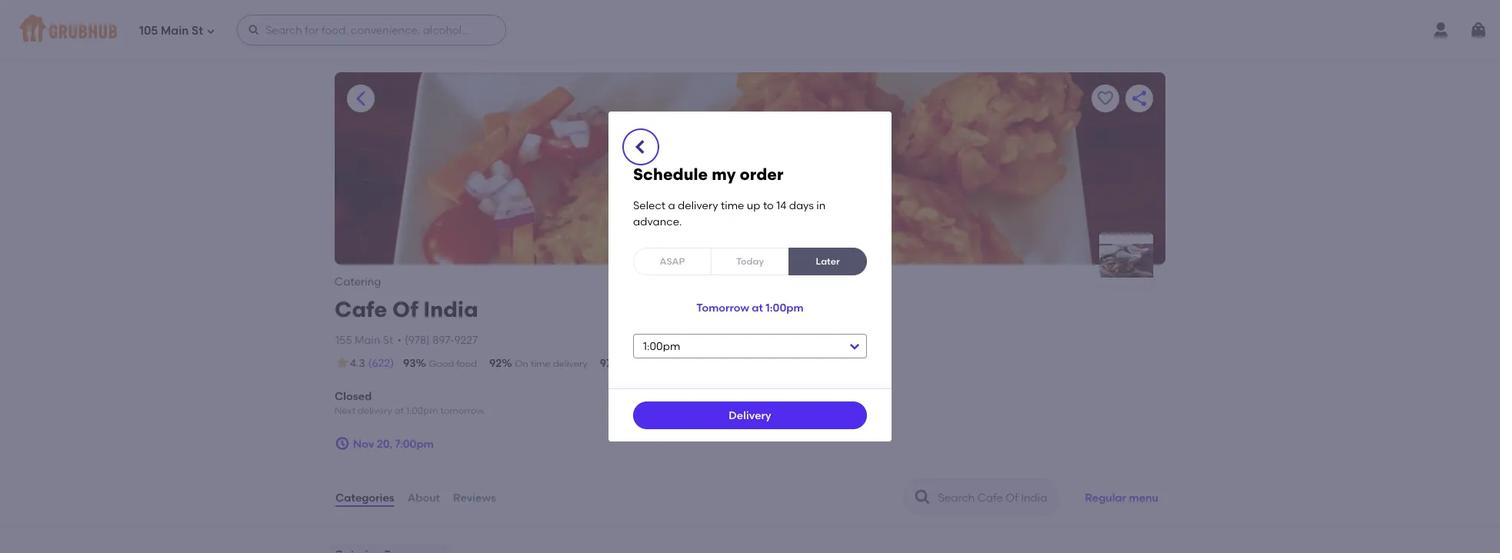 Task type: describe. For each thing, give the bounding box(es) containing it.
tomorrow at 1:00pm
[[697, 301, 804, 314]]

1:00pm inside the 'closed next delivery at 1:00pm tomorrow.'
[[406, 405, 438, 416]]

time inside the select a delivery time up to 14 days in advance.
[[721, 199, 744, 212]]

to
[[763, 199, 774, 212]]

nov 20, 7:00pm
[[353, 437, 434, 450]]

menu
[[1129, 491, 1159, 504]]

today
[[736, 255, 764, 267]]

st for 155 main st • (978) 897-9227
[[383, 333, 393, 347]]

today button
[[711, 248, 789, 275]]

•
[[397, 333, 402, 347]]

main for 155
[[355, 333, 380, 347]]

Search Cafe Of India search field
[[937, 491, 1054, 505]]

delivery for 92
[[553, 358, 588, 369]]

star icon image
[[335, 355, 350, 370]]

caret left icon image
[[352, 89, 370, 108]]

regular menu button
[[1078, 481, 1166, 514]]

share icon image
[[1130, 89, 1149, 108]]

14
[[776, 199, 786, 212]]

9227
[[454, 333, 478, 347]]

93
[[403, 356, 416, 369]]

next
[[335, 405, 355, 416]]

0 horizontal spatial order
[[662, 358, 686, 369]]

tomorrow
[[697, 301, 749, 314]]

select
[[633, 199, 666, 212]]

svg image
[[248, 24, 260, 36]]

a
[[668, 199, 675, 212]]

delivery button
[[633, 401, 867, 429]]

india
[[423, 296, 478, 322]]

schedule my order
[[633, 165, 784, 184]]

later button
[[789, 248, 867, 275]]

categories
[[335, 491, 394, 504]]

7:00pm
[[395, 437, 434, 450]]

food
[[456, 358, 477, 369]]

cafe of india
[[335, 296, 478, 322]]

nov
[[353, 437, 374, 450]]

closed next delivery at 1:00pm tomorrow.
[[335, 390, 486, 416]]

105
[[139, 24, 158, 38]]

(978)
[[405, 333, 430, 347]]

in
[[816, 199, 826, 212]]

advance.
[[633, 215, 682, 228]]



Task type: vqa. For each thing, say whether or not it's contained in the screenshot.
Save this restaurant BUTTON
yes



Task type: locate. For each thing, give the bounding box(es) containing it.
delivery inside the select a delivery time up to 14 days in advance.
[[678, 199, 718, 212]]

tomorrow.
[[440, 405, 486, 416]]

main for 105
[[161, 24, 189, 38]]

0 vertical spatial at
[[752, 301, 763, 314]]

on
[[515, 358, 528, 369]]

1 horizontal spatial at
[[752, 301, 763, 314]]

1 vertical spatial main
[[355, 333, 380, 347]]

closed
[[335, 390, 372, 403]]

my
[[712, 165, 736, 184]]

155 main st button
[[335, 332, 394, 349]]

delivery inside the 'closed next delivery at 1:00pm tomorrow.'
[[358, 405, 392, 416]]

1 vertical spatial st
[[383, 333, 393, 347]]

order right 'correct'
[[662, 358, 686, 369]]

0 vertical spatial main
[[161, 24, 189, 38]]

svg image inside 'nov 20, 7:00pm' button
[[335, 436, 350, 451]]

0 vertical spatial 1:00pm
[[766, 301, 804, 314]]

st right 105
[[192, 24, 203, 38]]

1:00pm inside button
[[766, 301, 804, 314]]

st left •
[[383, 333, 393, 347]]

delivery left 97
[[553, 358, 588, 369]]

tab
[[335, 547, 442, 553]]

0 horizontal spatial 1:00pm
[[406, 405, 438, 416]]

of
[[392, 296, 418, 322]]

0 horizontal spatial time
[[531, 358, 551, 369]]

main navigation navigation
[[0, 0, 1500, 60]]

0 vertical spatial st
[[192, 24, 203, 38]]

good
[[429, 358, 454, 369]]

reviews button
[[452, 470, 497, 525]]

105 main st
[[139, 24, 203, 38]]

correct order
[[625, 358, 686, 369]]

categories button
[[335, 470, 395, 525]]

1 horizontal spatial time
[[721, 199, 744, 212]]

time left "up"
[[721, 199, 744, 212]]

correct
[[625, 358, 659, 369]]

regular menu
[[1085, 491, 1159, 504]]

155
[[335, 333, 352, 347]]

at right tomorrow
[[752, 301, 763, 314]]

1 vertical spatial time
[[531, 358, 551, 369]]

2 horizontal spatial delivery
[[678, 199, 718, 212]]

schedule
[[633, 165, 708, 184]]

at up nov 20, 7:00pm
[[394, 405, 404, 416]]

nov 20, 7:00pm button
[[335, 430, 434, 457]]

st inside main navigation navigation
[[192, 24, 203, 38]]

svg image
[[1469, 21, 1488, 39], [206, 27, 215, 36], [632, 138, 650, 156], [335, 436, 350, 451]]

1 horizontal spatial 1:00pm
[[766, 301, 804, 314]]

1 vertical spatial 1:00pm
[[406, 405, 438, 416]]

reviews
[[453, 491, 496, 504]]

about button
[[407, 470, 441, 525]]

0 horizontal spatial st
[[192, 24, 203, 38]]

1 horizontal spatial order
[[740, 165, 784, 184]]

1 horizontal spatial main
[[355, 333, 380, 347]]

1:00pm up 7:00pm
[[406, 405, 438, 416]]

tomorrow at 1:00pm button
[[697, 294, 804, 321]]

4.3
[[350, 356, 365, 369]]

1 vertical spatial at
[[394, 405, 404, 416]]

on time delivery
[[515, 358, 588, 369]]

save this restaurant image
[[1096, 89, 1115, 108]]

later
[[816, 255, 840, 267]]

cafe of india logo image
[[1099, 244, 1153, 278]]

(978) 897-9227 button
[[405, 332, 478, 348]]

order up to
[[740, 165, 784, 184]]

1:00pm
[[766, 301, 804, 314], [406, 405, 438, 416]]

at inside tomorrow at 1:00pm button
[[752, 301, 763, 314]]

asap button
[[633, 248, 712, 275]]

897-
[[432, 333, 454, 347]]

1 horizontal spatial st
[[383, 333, 393, 347]]

1 horizontal spatial delivery
[[553, 358, 588, 369]]

0 horizontal spatial main
[[161, 24, 189, 38]]

1 vertical spatial order
[[662, 358, 686, 369]]

about
[[407, 491, 440, 504]]

2 vertical spatial delivery
[[358, 405, 392, 416]]

0 horizontal spatial delivery
[[358, 405, 392, 416]]

good food
[[429, 358, 477, 369]]

1:00pm down today button
[[766, 301, 804, 314]]

1 vertical spatial delivery
[[553, 358, 588, 369]]

st
[[192, 24, 203, 38], [383, 333, 393, 347]]

up
[[747, 199, 761, 212]]

delivery
[[729, 409, 771, 422]]

97
[[600, 356, 612, 369]]

search icon image
[[913, 488, 932, 507]]

0 vertical spatial time
[[721, 199, 744, 212]]

cafe
[[335, 296, 387, 322]]

time
[[721, 199, 744, 212], [531, 358, 551, 369]]

0 horizontal spatial at
[[394, 405, 404, 416]]

st for 105 main st
[[192, 24, 203, 38]]

regular
[[1085, 491, 1126, 504]]

at inside the 'closed next delivery at 1:00pm tomorrow.'
[[394, 405, 404, 416]]

delivery right a
[[678, 199, 718, 212]]

main right 155
[[355, 333, 380, 347]]

20,
[[377, 437, 392, 450]]

catering
[[335, 275, 381, 288]]

select a delivery time up to 14 days in advance.
[[633, 199, 826, 228]]

order
[[740, 165, 784, 184], [662, 358, 686, 369]]

at
[[752, 301, 763, 314], [394, 405, 404, 416]]

155 main st • (978) 897-9227
[[335, 333, 478, 347]]

main
[[161, 24, 189, 38], [355, 333, 380, 347]]

0 vertical spatial order
[[740, 165, 784, 184]]

save this restaurant button
[[1092, 85, 1119, 112]]

delivery for schedule my order
[[678, 199, 718, 212]]

0 vertical spatial delivery
[[678, 199, 718, 212]]

delivery
[[678, 199, 718, 212], [553, 358, 588, 369], [358, 405, 392, 416]]

92
[[489, 356, 502, 369]]

(622)
[[368, 356, 394, 369]]

main right 105
[[161, 24, 189, 38]]

asap
[[660, 255, 685, 267]]

days
[[789, 199, 814, 212]]

time right the on on the left of page
[[531, 358, 551, 369]]

delivery down closed
[[358, 405, 392, 416]]

main inside navigation
[[161, 24, 189, 38]]



